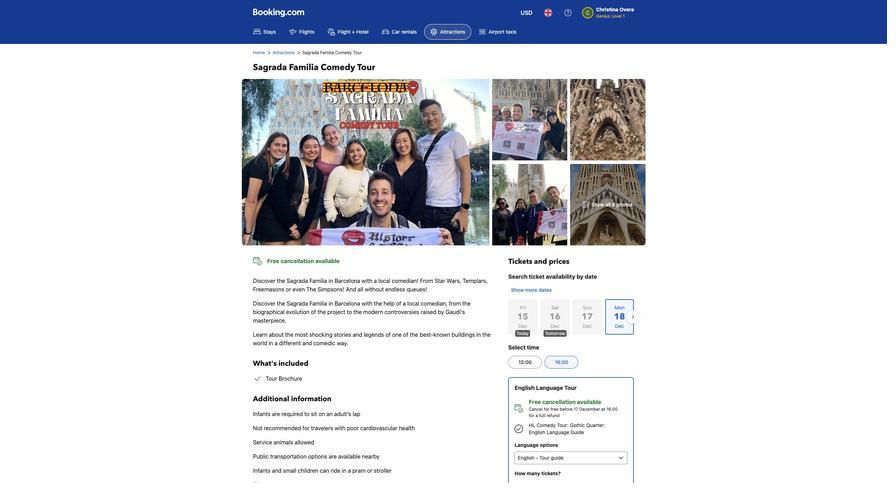 Task type: locate. For each thing, give the bounding box(es) containing it.
endless
[[386, 286, 405, 293]]

or right pram
[[367, 468, 373, 474]]

1 horizontal spatial for
[[529, 413, 535, 418]]

best-
[[420, 332, 434, 338]]

sun
[[583, 305, 592, 311]]

discover inside discover the sagrada familia in barcelona with a local comedian! from star wars, templars, freemasons or even the simpsons! and all without endless queues!
[[253, 278, 276, 284]]

cancellation inside the free cancellation available cancel for free before 17 december at 16:00 for a full refund
[[543, 399, 576, 405]]

2 vertical spatial available
[[338, 454, 361, 460]]

animals
[[274, 439, 293, 446]]

2 discover from the top
[[253, 300, 276, 307]]

adult's
[[334, 411, 351, 417]]

sagrada inside discover the sagrada familia in barcelona with a local comedian! from star wars, templars, freemasons or even the simpsons! and all without endless queues!
[[287, 278, 308, 284]]

are up 'recommended'
[[272, 411, 280, 417]]

1 horizontal spatial to
[[347, 309, 352, 315]]

english up cancel
[[515, 385, 535, 391]]

0 horizontal spatial 17
[[574, 407, 579, 412]]

airport
[[489, 29, 505, 35]]

show left 6
[[592, 202, 605, 208]]

2 dec from the left
[[551, 323, 560, 329]]

options up infants and small children can ride in a pram or stroller
[[308, 454, 327, 460]]

with inside discover the sagrada familia in barcelona with the help of a local comedian, from the biographical evolution of the project to the modern controversies raised by gaudí's masterpiece.
[[362, 300, 373, 307]]

freemasons
[[253, 286, 285, 293]]

to right project
[[347, 309, 352, 315]]

region
[[503, 297, 640, 338]]

wars,
[[447, 278, 461, 284]]

lap
[[353, 411, 361, 417]]

shocking
[[309, 332, 333, 338]]

1 horizontal spatial or
[[367, 468, 373, 474]]

airport taxis link
[[473, 24, 523, 40]]

16:00 down the tomorrow at the right bottom of page
[[555, 359, 569, 365]]

stroller
[[374, 468, 392, 474]]

discover for discover the sagrada familia in barcelona with the help of a local comedian, from the biographical evolution of the project to the modern controversies raised by gaudí's masterpiece.
[[253, 300, 276, 307]]

1 vertical spatial language
[[547, 429, 570, 435]]

sit
[[311, 411, 317, 417]]

infants up not
[[253, 411, 271, 417]]

even
[[293, 286, 305, 293]]

1 vertical spatial sagrada familia comedy tour
[[253, 62, 375, 73]]

availability
[[546, 274, 576, 280]]

car
[[392, 29, 400, 35]]

stays
[[263, 29, 276, 35]]

0 horizontal spatial for
[[303, 425, 310, 432]]

language up free
[[536, 385, 563, 391]]

0 horizontal spatial or
[[286, 286, 291, 293]]

by down comedian,
[[438, 309, 444, 315]]

1 vertical spatial 16:00
[[607, 407, 618, 412]]

at
[[602, 407, 606, 412]]

in right ride
[[342, 468, 347, 474]]

free up freemasons
[[267, 258, 280, 264]]

1 vertical spatial local
[[408, 300, 419, 307]]

0 vertical spatial discover
[[253, 278, 276, 284]]

1
[[623, 13, 625, 19]]

a inside the free cancellation available cancel for free before 17 december at 16:00 for a full refund
[[536, 413, 538, 418]]

16:00
[[555, 359, 569, 365], [607, 407, 618, 412]]

recommended
[[264, 425, 301, 432]]

with up modern
[[362, 300, 373, 307]]

1 horizontal spatial 16:00
[[607, 407, 618, 412]]

2 barcelona from the top
[[335, 300, 360, 307]]

1 horizontal spatial cancellation
[[543, 399, 576, 405]]

1 horizontal spatial attractions
[[440, 29, 466, 35]]

car rentals
[[392, 29, 417, 35]]

available up december
[[577, 399, 602, 405]]

english down the "hl"
[[529, 429, 546, 435]]

dec up today
[[519, 323, 528, 329]]

with left the poor
[[335, 425, 346, 432]]

0 horizontal spatial options
[[308, 454, 327, 460]]

0 horizontal spatial by
[[438, 309, 444, 315]]

free up cancel
[[529, 399, 541, 405]]

0 vertical spatial by
[[577, 274, 584, 280]]

available inside the free cancellation available cancel for free before 17 december at 16:00 for a full refund
[[577, 399, 602, 405]]

free cancellation available
[[267, 258, 340, 264]]

cancellation up free
[[543, 399, 576, 405]]

are up ride
[[329, 454, 337, 460]]

infants for infants and small children can ride in a pram or stroller
[[253, 468, 271, 474]]

in up project
[[329, 300, 333, 307]]

0 vertical spatial barcelona
[[335, 278, 360, 284]]

all right and
[[358, 286, 364, 293]]

hl
[[529, 422, 536, 428]]

16:00 right at
[[607, 407, 618, 412]]

0 vertical spatial for
[[544, 407, 550, 412]]

discover for discover the sagrada familia in barcelona with a local comedian! from star wars, templars, freemasons or even the simpsons! and all without endless queues!
[[253, 278, 276, 284]]

from
[[449, 300, 461, 307]]

1 infants from the top
[[253, 411, 271, 417]]

discover inside discover the sagrada familia in barcelona with the help of a local comedian, from the biographical evolution of the project to the modern controversies raised by gaudí's masterpiece.
[[253, 300, 276, 307]]

barcelona inside discover the sagrada familia in barcelona with a local comedian! from star wars, templars, freemasons or even the simpsons! and all without endless queues!
[[335, 278, 360, 284]]

for down cancel
[[529, 413, 535, 418]]

17 right the 'before'
[[574, 407, 579, 412]]

1 vertical spatial attractions
[[273, 50, 295, 55]]

cancellation for free cancellation available cancel for free before 17 december at 16:00 for a full refund
[[543, 399, 576, 405]]

0 horizontal spatial are
[[272, 411, 280, 417]]

sagrada up evolution
[[287, 300, 308, 307]]

1 horizontal spatial dec
[[551, 323, 560, 329]]

1 horizontal spatial show
[[592, 202, 605, 208]]

with inside discover the sagrada familia in barcelona with a local comedian! from star wars, templars, freemasons or even the simpsons! and all without endless queues!
[[362, 278, 373, 284]]

a left "full"
[[536, 413, 538, 418]]

1 horizontal spatial 17
[[582, 311, 593, 323]]

0 horizontal spatial cancellation
[[281, 258, 314, 264]]

0 horizontal spatial free
[[267, 258, 280, 264]]

queues!
[[407, 286, 427, 293]]

discover up biographical
[[253, 300, 276, 307]]

dec
[[519, 323, 528, 329], [551, 323, 560, 329], [583, 323, 592, 329]]

1 vertical spatial 17
[[574, 407, 579, 412]]

what's
[[253, 359, 277, 369]]

1 vertical spatial show
[[511, 287, 524, 293]]

tickets?
[[542, 471, 561, 477]]

free inside the free cancellation available cancel for free before 17 december at 16:00 for a full refund
[[529, 399, 541, 405]]

16
[[550, 311, 561, 323]]

available for free cancellation available cancel for free before 17 december at 16:00 for a full refund
[[577, 399, 602, 405]]

the right buildings
[[483, 332, 491, 338]]

a down the about
[[275, 340, 278, 347]]

options down tour:
[[540, 442, 559, 448]]

2 vertical spatial comedy
[[537, 422, 556, 428]]

language
[[536, 385, 563, 391], [547, 429, 570, 435], [515, 442, 539, 448]]

0 vertical spatial options
[[540, 442, 559, 448]]

all left 6
[[606, 202, 611, 208]]

language down tour:
[[547, 429, 570, 435]]

sagrada familia comedy tour
[[303, 50, 362, 55], [253, 62, 375, 73]]

all inside discover the sagrada familia in barcelona with a local comedian! from star wars, templars, freemasons or even the simpsons! and all without endless queues!
[[358, 286, 364, 293]]

infants down public
[[253, 468, 271, 474]]

6
[[612, 202, 616, 208]]

sagrada down "home" link
[[253, 62, 287, 73]]

local up "controversies"
[[408, 300, 419, 307]]

a up the without
[[374, 278, 377, 284]]

dec inside fri 15 dec today
[[519, 323, 528, 329]]

0 vertical spatial 16:00
[[555, 359, 569, 365]]

1 horizontal spatial options
[[540, 442, 559, 448]]

usd
[[521, 10, 533, 16]]

0 horizontal spatial dec
[[519, 323, 528, 329]]

free cancellation available cancel for free before 17 december at 16:00 for a full refund
[[529, 399, 618, 418]]

available up pram
[[338, 454, 361, 460]]

simpsons!
[[318, 286, 345, 293]]

way.
[[337, 340, 348, 347]]

in right buildings
[[477, 332, 481, 338]]

barcelona
[[335, 278, 360, 284], [335, 300, 360, 307]]

1 vertical spatial all
[[358, 286, 364, 293]]

1 vertical spatial with
[[362, 300, 373, 307]]

known
[[434, 332, 450, 338]]

1 vertical spatial discover
[[253, 300, 276, 307]]

0 horizontal spatial 16:00
[[555, 359, 569, 365]]

attractions link
[[424, 24, 472, 40], [273, 50, 295, 56]]

to
[[347, 309, 352, 315], [305, 411, 310, 417]]

the right from
[[463, 300, 471, 307]]

sagrada up even
[[287, 278, 308, 284]]

a up "controversies"
[[403, 300, 406, 307]]

the up biographical
[[277, 300, 285, 307]]

the up freemasons
[[277, 278, 285, 284]]

infants for infants are required to sit on an adult's lap
[[253, 411, 271, 417]]

17 inside the free cancellation available cancel for free before 17 december at 16:00 for a full refund
[[574, 407, 579, 412]]

refund
[[547, 413, 560, 418]]

in down the about
[[269, 340, 273, 347]]

0 horizontal spatial all
[[358, 286, 364, 293]]

0 vertical spatial infants
[[253, 411, 271, 417]]

or inside discover the sagrada familia in barcelona with a local comedian! from star wars, templars, freemasons or even the simpsons! and all without endless queues!
[[286, 286, 291, 293]]

0 horizontal spatial to
[[305, 411, 310, 417]]

dec inside sat 16 dec tomorrow
[[551, 323, 560, 329]]

with up the without
[[362, 278, 373, 284]]

a
[[374, 278, 377, 284], [403, 300, 406, 307], [275, 340, 278, 347], [536, 413, 538, 418], [348, 468, 351, 474]]

2 vertical spatial for
[[303, 425, 310, 432]]

0 vertical spatial local
[[379, 278, 391, 284]]

barcelona up and
[[335, 278, 360, 284]]

3 dec from the left
[[583, 323, 592, 329]]

0 vertical spatial cancellation
[[281, 258, 314, 264]]

dec down sun
[[583, 323, 592, 329]]

1 vertical spatial infants
[[253, 468, 271, 474]]

the inside discover the sagrada familia in barcelona with a local comedian! from star wars, templars, freemasons or even the simpsons! and all without endless queues!
[[277, 278, 285, 284]]

before
[[560, 407, 573, 412]]

with
[[362, 278, 373, 284], [362, 300, 373, 307], [335, 425, 346, 432]]

free for free cancellation available cancel for free before 17 december at 16:00 for a full refund
[[529, 399, 541, 405]]

0 vertical spatial or
[[286, 286, 291, 293]]

cancellation up even
[[281, 258, 314, 264]]

show for show more dates
[[511, 287, 524, 293]]

0 vertical spatial 17
[[582, 311, 593, 323]]

show down search
[[511, 287, 524, 293]]

comedian!
[[392, 278, 419, 284]]

of right evolution
[[311, 309, 316, 315]]

1 vertical spatial by
[[438, 309, 444, 315]]

1 horizontal spatial attractions link
[[424, 24, 472, 40]]

the left modern
[[354, 309, 362, 315]]

service
[[253, 439, 272, 446]]

0 vertical spatial to
[[347, 309, 352, 315]]

1 discover from the top
[[253, 278, 276, 284]]

language options
[[515, 442, 559, 448]]

local
[[379, 278, 391, 284], [408, 300, 419, 307]]

1 horizontal spatial free
[[529, 399, 541, 405]]

sat
[[552, 305, 559, 311]]

infants are required to sit on an adult's lap
[[253, 411, 361, 417]]

by left date
[[577, 274, 584, 280]]

what's included
[[253, 359, 309, 369]]

star
[[435, 278, 445, 284]]

0 vertical spatial available
[[316, 258, 340, 264]]

the left best-
[[410, 332, 418, 338]]

0 vertical spatial all
[[606, 202, 611, 208]]

show
[[592, 202, 605, 208], [511, 287, 524, 293]]

1 dec from the left
[[519, 323, 528, 329]]

raised
[[421, 309, 437, 315]]

1 vertical spatial to
[[305, 411, 310, 417]]

0 horizontal spatial show
[[511, 287, 524, 293]]

1 vertical spatial available
[[577, 399, 602, 405]]

1 barcelona from the top
[[335, 278, 360, 284]]

a inside learn about the most shocking stories and legends of one of the best-known buildings in the world in a different and comedic way.
[[275, 340, 278, 347]]

discover up freemasons
[[253, 278, 276, 284]]

1 vertical spatial cancellation
[[543, 399, 576, 405]]

for up "full"
[[544, 407, 550, 412]]

flight
[[338, 29, 351, 35]]

2 horizontal spatial dec
[[583, 323, 592, 329]]

2 vertical spatial with
[[335, 425, 346, 432]]

1 vertical spatial free
[[529, 399, 541, 405]]

1 vertical spatial english
[[529, 429, 546, 435]]

barcelona inside discover the sagrada familia in barcelona with the help of a local comedian, from the biographical evolution of the project to the modern controversies raised by gaudí's masterpiece.
[[335, 300, 360, 307]]

how
[[515, 471, 526, 477]]

to left sit
[[305, 411, 310, 417]]

in
[[329, 278, 333, 284], [329, 300, 333, 307], [477, 332, 481, 338], [269, 340, 273, 347], [342, 468, 347, 474]]

1 horizontal spatial local
[[408, 300, 419, 307]]

english
[[515, 385, 535, 391], [529, 429, 546, 435]]

0 vertical spatial with
[[362, 278, 373, 284]]

0 vertical spatial free
[[267, 258, 280, 264]]

17 down sun
[[582, 311, 593, 323]]

barcelona up project
[[335, 300, 360, 307]]

in up simpsons!
[[329, 278, 333, 284]]

1 vertical spatial barcelona
[[335, 300, 360, 307]]

not
[[253, 425, 262, 432]]

1 horizontal spatial are
[[329, 454, 337, 460]]

2 infants from the top
[[253, 468, 271, 474]]

for down infants are required to sit on an adult's lap
[[303, 425, 310, 432]]

0 vertical spatial are
[[272, 411, 280, 417]]

dec up the tomorrow at the right bottom of page
[[551, 323, 560, 329]]

local up the without
[[379, 278, 391, 284]]

language down the "hl"
[[515, 442, 539, 448]]

available
[[316, 258, 340, 264], [577, 399, 602, 405], [338, 454, 361, 460]]

show more dates button
[[509, 284, 555, 297]]

and left the small
[[272, 468, 282, 474]]

1 vertical spatial are
[[329, 454, 337, 460]]

15
[[518, 311, 529, 323]]

of up "controversies"
[[396, 300, 402, 307]]

show for show all 6 photos
[[592, 202, 605, 208]]

world
[[253, 340, 267, 347]]

1 horizontal spatial all
[[606, 202, 611, 208]]

are
[[272, 411, 280, 417], [329, 454, 337, 460]]

or left even
[[286, 286, 291, 293]]

the left project
[[318, 309, 326, 315]]

available up simpsons!
[[316, 258, 340, 264]]

most
[[295, 332, 308, 338]]

your account menu christina overa genius level 1 element
[[582, 3, 637, 19]]

0 horizontal spatial local
[[379, 278, 391, 284]]

and
[[534, 257, 547, 266], [353, 332, 362, 338], [303, 340, 312, 347], [272, 468, 282, 474]]

local inside discover the sagrada familia in barcelona with a local comedian! from star wars, templars, freemasons or even the simpsons! and all without endless queues!
[[379, 278, 391, 284]]

show inside button
[[511, 287, 524, 293]]

comedy
[[335, 50, 352, 55], [321, 62, 355, 73], [537, 422, 556, 428]]

language inside 'hl comedy tour: gothic quarter: english language guide'
[[547, 429, 570, 435]]

0 vertical spatial show
[[592, 202, 605, 208]]

0 horizontal spatial attractions link
[[273, 50, 295, 56]]



Task type: describe. For each thing, give the bounding box(es) containing it.
a inside discover the sagrada familia in barcelona with a local comedian! from star wars, templars, freemasons or even the simpsons! and all without endless queues!
[[374, 278, 377, 284]]

today
[[517, 331, 529, 336]]

flights link
[[283, 24, 321, 40]]

an
[[327, 411, 333, 417]]

cardiovascular
[[361, 425, 398, 432]]

1 vertical spatial comedy
[[321, 62, 355, 73]]

overa
[[620, 6, 634, 12]]

additional information
[[253, 394, 332, 404]]

learn about the most shocking stories and legends of one of the best-known buildings in the world in a different and comedic way.
[[253, 332, 491, 347]]

sagrada inside discover the sagrada familia in barcelona with the help of a local comedian, from the biographical evolution of the project to the modern controversies raised by gaudí's masterpiece.
[[287, 300, 308, 307]]

familia inside discover the sagrada familia in barcelona with the help of a local comedian, from the biographical evolution of the project to the modern controversies raised by gaudí's masterpiece.
[[310, 300, 327, 307]]

help
[[384, 300, 395, 307]]

tickets
[[509, 257, 533, 266]]

airport taxis
[[489, 29, 517, 35]]

discover the sagrada familia in barcelona with the help of a local comedian, from the biographical evolution of the project to the modern controversies raised by gaudí's masterpiece.
[[253, 300, 471, 324]]

genius
[[597, 13, 610, 19]]

christina
[[597, 6, 619, 12]]

to inside discover the sagrada familia in barcelona with the help of a local comedian, from the biographical evolution of the project to the modern controversies raised by gaudí's masterpiece.
[[347, 309, 352, 315]]

booking.com image
[[253, 9, 304, 17]]

english inside 'hl comedy tour: gothic quarter: english language guide'
[[529, 429, 546, 435]]

discover the sagrada familia in barcelona with a local comedian! from star wars, templars, freemasons or even the simpsons! and all without endless queues!
[[253, 278, 488, 293]]

gaudí's
[[446, 309, 465, 315]]

dec for 15
[[519, 323, 528, 329]]

hl comedy tour: gothic quarter: english language guide
[[529, 422, 606, 435]]

by inside discover the sagrada familia in barcelona with the help of a local comedian, from the biographical evolution of the project to the modern controversies raised by gaudí's masterpiece.
[[438, 309, 444, 315]]

show all 6 photos
[[592, 202, 633, 208]]

biographical
[[253, 309, 285, 315]]

quarter:
[[587, 422, 606, 428]]

familia inside discover the sagrada familia in barcelona with a local comedian! from star wars, templars, freemasons or even the simpsons! and all without endless queues!
[[310, 278, 327, 284]]

free for free cancellation available
[[267, 258, 280, 264]]

and down most
[[303, 340, 312, 347]]

fri 15 dec today
[[517, 305, 529, 336]]

search ticket availability by date
[[509, 274, 597, 280]]

usd button
[[517, 4, 537, 21]]

guide
[[571, 429, 584, 435]]

brochure
[[279, 376, 302, 382]]

not recommended for travelers with poor cardiovascular health
[[253, 425, 415, 432]]

with for without
[[362, 278, 373, 284]]

16:00 inside the free cancellation available cancel for free before 17 december at 16:00 for a full refund
[[607, 407, 618, 412]]

a inside discover the sagrada familia in barcelona with the help of a local comedian, from the biographical evolution of the project to the modern controversies raised by gaudí's masterpiece.
[[403, 300, 406, 307]]

free
[[551, 407, 559, 412]]

2 vertical spatial language
[[515, 442, 539, 448]]

ticket
[[529, 274, 545, 280]]

available for free cancellation available
[[316, 258, 340, 264]]

dates
[[539, 287, 552, 293]]

time
[[527, 344, 540, 351]]

the up modern
[[374, 300, 382, 307]]

cancellation for free cancellation available
[[281, 258, 314, 264]]

2 horizontal spatial for
[[544, 407, 550, 412]]

17 inside region
[[582, 311, 593, 323]]

on
[[319, 411, 325, 417]]

a left pram
[[348, 468, 351, 474]]

evolution
[[286, 309, 310, 315]]

barcelona for and
[[335, 278, 360, 284]]

and right the stories
[[353, 332, 362, 338]]

dec for 16
[[551, 323, 560, 329]]

of left one
[[386, 332, 391, 338]]

many
[[527, 471, 540, 477]]

required
[[282, 411, 303, 417]]

tour:
[[557, 422, 569, 428]]

1 vertical spatial for
[[529, 413, 535, 418]]

dec inside sun 17 dec
[[583, 323, 592, 329]]

comedian,
[[421, 300, 448, 307]]

fri
[[520, 305, 526, 311]]

poor
[[347, 425, 359, 432]]

1 vertical spatial or
[[367, 468, 373, 474]]

and
[[346, 286, 356, 293]]

home
[[253, 50, 265, 55]]

health
[[399, 425, 415, 432]]

from
[[420, 278, 433, 284]]

show more dates
[[511, 287, 552, 293]]

region containing 15
[[503, 297, 640, 338]]

1 vertical spatial options
[[308, 454, 327, 460]]

rentals
[[401, 29, 417, 35]]

0 vertical spatial attractions
[[440, 29, 466, 35]]

additional
[[253, 394, 289, 404]]

stories
[[334, 332, 351, 338]]

how many tickets?
[[515, 471, 561, 477]]

flight + hotel link
[[322, 24, 375, 40]]

12:00
[[519, 359, 532, 365]]

sat 16 dec tomorrow
[[545, 305, 565, 336]]

christina overa genius level 1
[[597, 6, 634, 19]]

allowed
[[295, 439, 314, 446]]

prices
[[549, 257, 570, 266]]

children
[[298, 468, 319, 474]]

small
[[283, 468, 297, 474]]

local inside discover the sagrada familia in barcelona with the help of a local comedian, from the biographical evolution of the project to the modern controversies raised by gaudí's masterpiece.
[[408, 300, 419, 307]]

in inside discover the sagrada familia in barcelona with a local comedian! from star wars, templars, freemasons or even the simpsons! and all without endless queues!
[[329, 278, 333, 284]]

1 vertical spatial attractions link
[[273, 50, 295, 56]]

information
[[291, 394, 332, 404]]

and up ticket
[[534, 257, 547, 266]]

select time
[[509, 344, 540, 351]]

included
[[279, 359, 309, 369]]

0 vertical spatial english
[[515, 385, 535, 391]]

tour brochure
[[266, 376, 302, 382]]

date
[[585, 274, 597, 280]]

templars,
[[463, 278, 488, 284]]

0 vertical spatial attractions link
[[424, 24, 472, 40]]

can
[[320, 468, 329, 474]]

with for the
[[362, 300, 373, 307]]

barcelona for project
[[335, 300, 360, 307]]

ride
[[331, 468, 341, 474]]

flight + hotel
[[338, 29, 369, 35]]

taxis
[[506, 29, 517, 35]]

1 horizontal spatial by
[[577, 274, 584, 280]]

the up different
[[285, 332, 294, 338]]

service animals allowed
[[253, 439, 314, 446]]

tickets and prices
[[509, 257, 570, 266]]

0 horizontal spatial attractions
[[273, 50, 295, 55]]

home link
[[253, 50, 265, 56]]

without
[[365, 286, 384, 293]]

search
[[509, 274, 528, 280]]

0 vertical spatial sagrada familia comedy tour
[[303, 50, 362, 55]]

one
[[392, 332, 402, 338]]

cancel
[[529, 407, 543, 412]]

learn
[[253, 332, 268, 338]]

transportation
[[270, 454, 307, 460]]

buildings
[[452, 332, 475, 338]]

select
[[509, 344, 526, 351]]

0 vertical spatial comedy
[[335, 50, 352, 55]]

in inside discover the sagrada familia in barcelona with the help of a local comedian, from the biographical evolution of the project to the modern controversies raised by gaudí's masterpiece.
[[329, 300, 333, 307]]

comedy inside 'hl comedy tour: gothic quarter: english language guide'
[[537, 422, 556, 428]]

the
[[307, 286, 316, 293]]

0 vertical spatial language
[[536, 385, 563, 391]]

of right one
[[404, 332, 409, 338]]

sagrada down flights
[[303, 50, 319, 55]]

pram
[[353, 468, 366, 474]]

flights
[[299, 29, 315, 35]]



Task type: vqa. For each thing, say whether or not it's contained in the screenshot.
'1' inside the Nelson Ben Genius Level 1
no



